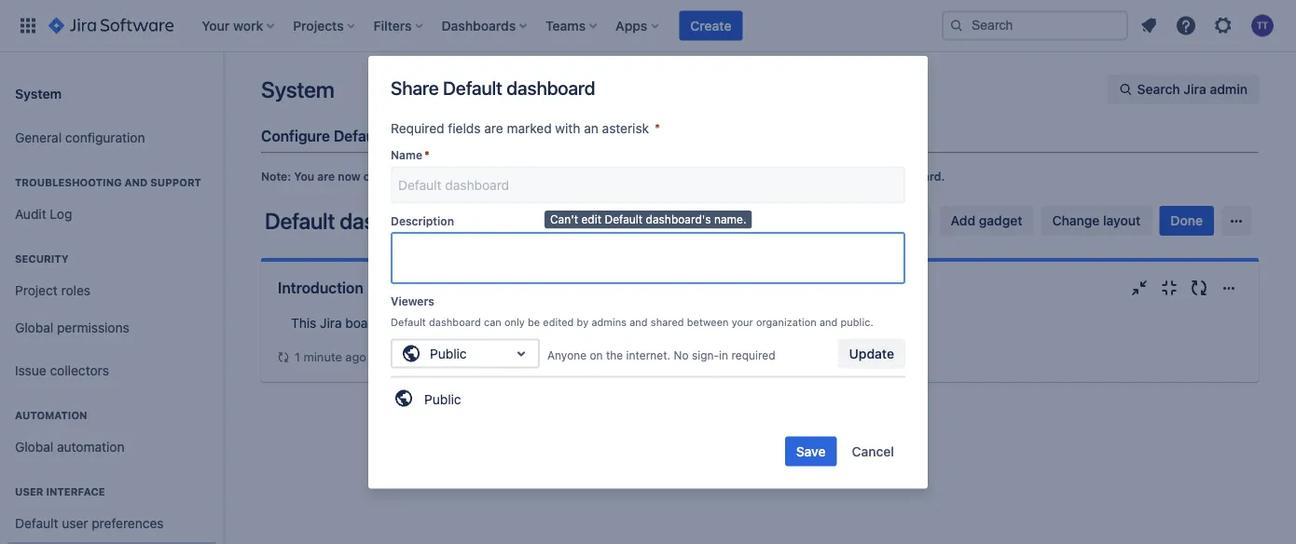 Task type: describe. For each thing, give the bounding box(es) containing it.
global for global permissions
[[15, 321, 53, 336]]

1
[[295, 350, 300, 364]]

dashboard for share default dashboard
[[507, 77, 596, 98]]

organization
[[757, 316, 817, 328]]

and left shared
[[630, 316, 648, 328]]

collectors
[[50, 364, 109, 379]]

issue collectors
[[15, 364, 109, 379]]

between
[[687, 316, 729, 328]]

general configuration
[[15, 130, 145, 146]]

update button
[[838, 339, 906, 369]]

an arrow curved in a circular way on the button that refreshes the dashboard image
[[276, 350, 291, 365]]

create
[[691, 18, 732, 33]]

are for you
[[318, 170, 335, 183]]

log
[[50, 207, 72, 222]]

admins
[[592, 316, 627, 328]]

general configuration link
[[7, 119, 216, 157]]

this
[[291, 316, 317, 331]]

support
[[150, 177, 201, 189]]

0 horizontal spatial the
[[430, 170, 448, 183]]

project roles
[[15, 283, 91, 299]]

required fields are marked with an asterisk *
[[391, 121, 661, 136]]

your
[[732, 316, 754, 328]]

roles
[[61, 283, 91, 299]]

made
[[621, 170, 651, 183]]

troubleshooting and support group
[[7, 157, 216, 239]]

default inside viewers default dashboard can only be edited by admins and shared between your organization and public.
[[391, 316, 426, 328]]

viewers default dashboard can only be edited by admins and shared between your organization and public.
[[391, 295, 874, 328]]

1 minute ago
[[295, 350, 367, 364]]

note: you are now configuring the default dashboard. changes made here will affect all users using the default  dashboard.
[[261, 170, 946, 183]]

add gadget
[[951, 213, 1023, 229]]

in
[[719, 349, 729, 362]]

viewers
[[391, 295, 435, 308]]

audit
[[15, 207, 46, 222]]

marked
[[507, 121, 552, 136]]

name.
[[715, 213, 747, 226]]

Viewers text field
[[400, 345, 404, 363]]

0 vertical spatial *
[[655, 121, 661, 136]]

global permissions link
[[7, 310, 216, 347]]

description
[[391, 215, 454, 228]]

Description text field
[[391, 232, 906, 285]]

gadget
[[979, 213, 1023, 229]]

1 dashboard. from the left
[[504, 170, 566, 183]]

affect
[[703, 170, 736, 183]]

issue
[[15, 364, 46, 379]]

troubleshooting
[[15, 177, 122, 189]]

1 horizontal spatial system
[[261, 77, 335, 103]]

configure default dashboard
[[261, 127, 464, 145]]

user
[[62, 517, 88, 532]]

user
[[15, 487, 43, 499]]

and inside 'troubleshooting and support' group
[[125, 177, 148, 189]]

can't edit default dashboard's name. tooltip
[[545, 211, 752, 229]]

default up fields
[[443, 77, 503, 98]]

search
[[1138, 82, 1181, 97]]

you
[[294, 170, 315, 183]]

create button
[[680, 11, 743, 41]]

share default dashboard
[[391, 77, 596, 98]]

sign-
[[692, 349, 719, 362]]

issue collectors link
[[7, 353, 216, 390]]

can
[[484, 316, 502, 328]]

interface
[[46, 487, 105, 499]]

1 board from the left
[[346, 316, 381, 331]]

primary element
[[11, 0, 942, 52]]

edit
[[582, 213, 602, 226]]

will
[[681, 170, 700, 183]]

save button
[[785, 437, 837, 467]]

by
[[577, 316, 589, 328]]

2 board from the left
[[476, 316, 511, 331]]

be
[[528, 316, 540, 328]]

is
[[384, 316, 394, 331]]

preferences
[[92, 517, 164, 532]]

star default dashboard image
[[809, 211, 832, 233]]

Search field
[[942, 11, 1129, 41]]

permissions
[[57, 321, 129, 336]]

edited
[[543, 316, 574, 328]]

dashboard's
[[646, 213, 712, 226]]

experiments
[[741, 316, 815, 331]]

minimize introduction image
[[1129, 277, 1151, 300]]

update
[[850, 346, 895, 362]]

with
[[556, 121, 581, 136]]

project roles link
[[7, 272, 216, 310]]

required
[[391, 121, 445, 136]]

default down you
[[265, 208, 335, 234]]

create banner
[[0, 0, 1297, 52]]

global for global automation
[[15, 440, 53, 455]]

user interface group
[[7, 467, 216, 545]]

security group
[[7, 233, 216, 353]]

asterisk
[[602, 121, 650, 136]]

name
[[391, 149, 423, 162]]

minute
[[304, 350, 342, 364]]

anyone
[[548, 349, 587, 362]]

intended
[[515, 316, 568, 331]]

audit log link
[[7, 196, 216, 233]]

shared
[[651, 316, 684, 328]]

and left public.
[[820, 316, 838, 328]]

create
[[587, 316, 625, 331]]

default
[[451, 170, 501, 183]]

done
[[1171, 213, 1204, 229]]



Task type: locate. For each thing, give the bounding box(es) containing it.
dashboard. up refresh image
[[883, 170, 946, 183]]

public.
[[841, 316, 874, 328]]

1 horizontal spatial *
[[655, 121, 661, 136]]

0 vertical spatial jira
[[1184, 82, 1207, 97]]

search jira admin button
[[1108, 75, 1260, 105]]

2 dashboard. from the left
[[883, 170, 946, 183]]

add
[[951, 213, 976, 229]]

default inside tooltip
[[605, 213, 643, 226]]

users
[[754, 170, 785, 183]]

jira for this
[[320, 316, 342, 331]]

done link
[[1160, 206, 1215, 236]]

open image
[[510, 343, 533, 365]]

dashboard inside viewers default dashboard can only be edited by admins and shared between your organization and public.
[[429, 316, 481, 328]]

0 horizontal spatial dashboard.
[[504, 170, 566, 183]]

1 horizontal spatial an
[[584, 121, 599, 136]]

1 as from the left
[[629, 316, 642, 331]]

this jira board is an agressive board intended to create as many tests and experiments as possible.
[[291, 316, 890, 331]]

can't
[[550, 213, 579, 226]]

configuring
[[364, 170, 427, 183]]

only
[[505, 316, 525, 328]]

2 global from the top
[[15, 440, 53, 455]]

default
[[443, 77, 503, 98], [334, 127, 384, 145], [265, 208, 335, 234], [605, 213, 643, 226], [391, 316, 426, 328], [15, 517, 58, 532]]

0 vertical spatial dashboard
[[507, 77, 596, 98]]

automation
[[15, 410, 87, 422]]

* right asterisk
[[655, 121, 661, 136]]

dashboard. down marked
[[504, 170, 566, 183]]

on
[[590, 349, 603, 362]]

refresh image
[[907, 214, 922, 229]]

as left public.
[[819, 316, 832, 331]]

many
[[646, 316, 678, 331]]

are
[[485, 121, 504, 136], [318, 170, 335, 183]]

default dashboard
[[265, 208, 444, 234]]

dashboard left can
[[429, 316, 481, 328]]

possible.
[[836, 316, 890, 331]]

1 vertical spatial jira
[[320, 316, 342, 331]]

configure
[[261, 127, 330, 145]]

0 vertical spatial are
[[485, 121, 504, 136]]

default right edit
[[605, 213, 643, 226]]

security
[[15, 253, 69, 265]]

the down "name *"
[[430, 170, 448, 183]]

1 horizontal spatial jira
[[1184, 82, 1207, 97]]

* down the 'dashboard' on the left top of the page
[[425, 149, 430, 162]]

dashboard
[[388, 127, 464, 145]]

refresh introduction image
[[1189, 277, 1211, 300]]

introduction region
[[276, 314, 1245, 368]]

tests
[[682, 316, 711, 331]]

default up the now
[[334, 127, 384, 145]]

dashboard up the with
[[507, 77, 596, 98]]

0 vertical spatial public
[[430, 346, 467, 362]]

to
[[571, 316, 583, 331]]

using
[[787, 170, 817, 183]]

ago
[[346, 350, 367, 364]]

here
[[654, 170, 678, 183]]

the right on in the bottom left of the page
[[606, 349, 623, 362]]

all
[[739, 170, 751, 183]]

search image
[[950, 18, 965, 33]]

can't edit default dashboard's name.
[[550, 213, 747, 226]]

1 horizontal spatial board
[[476, 316, 511, 331]]

2 horizontal spatial the
[[820, 170, 838, 183]]

jira inside introduction region
[[320, 316, 342, 331]]

global down project
[[15, 321, 53, 336]]

now
[[338, 170, 361, 183]]

public
[[430, 346, 467, 362], [425, 392, 461, 408]]

user interface
[[15, 487, 105, 499]]

note:
[[261, 170, 291, 183]]

1 horizontal spatial are
[[485, 121, 504, 136]]

system up configure
[[261, 77, 335, 103]]

jira for search
[[1184, 82, 1207, 97]]

board left be
[[476, 316, 511, 331]]

1 vertical spatial public
[[425, 392, 461, 408]]

0 horizontal spatial board
[[346, 316, 381, 331]]

an inside introduction region
[[397, 316, 412, 331]]

are for fields
[[485, 121, 504, 136]]

single column image
[[1159, 277, 1181, 300]]

0 horizontal spatial as
[[629, 316, 642, 331]]

and left support
[[125, 177, 148, 189]]

an right the is
[[397, 316, 412, 331]]

search jira admin
[[1138, 82, 1248, 97]]

global automation
[[15, 440, 125, 455]]

automation group
[[7, 390, 216, 472]]

None field
[[393, 168, 904, 202]]

board left the is
[[346, 316, 381, 331]]

audit log
[[15, 207, 72, 222]]

and inside introduction region
[[715, 316, 737, 331]]

0 horizontal spatial *
[[425, 149, 430, 162]]

anyone on the internet. no sign-in required
[[548, 349, 776, 362]]

share
[[391, 77, 439, 98]]

global inside the automation group
[[15, 440, 53, 455]]

default
[[841, 170, 880, 183]]

automation
[[57, 440, 125, 455]]

dashboard for viewers default dashboard can only be edited by admins and shared between your organization and public.
[[429, 316, 481, 328]]

1 horizontal spatial the
[[606, 349, 623, 362]]

global inside "security" group
[[15, 321, 53, 336]]

global automation link
[[7, 429, 216, 467]]

an right the with
[[584, 121, 599, 136]]

2 as from the left
[[819, 316, 832, 331]]

global permissions
[[15, 321, 129, 336]]

*
[[655, 121, 661, 136], [425, 149, 430, 162]]

name *
[[391, 149, 430, 162]]

an
[[584, 121, 599, 136], [397, 316, 412, 331]]

0 horizontal spatial system
[[15, 86, 62, 101]]

fields
[[448, 121, 481, 136]]

1 vertical spatial dashboard
[[340, 208, 444, 234]]

0 vertical spatial global
[[15, 321, 53, 336]]

refresh
[[855, 213, 903, 229]]

no
[[674, 349, 689, 362]]

1 vertical spatial are
[[318, 170, 335, 183]]

cancel
[[852, 444, 895, 460]]

troubleshooting and support
[[15, 177, 201, 189]]

system up general at the top of the page
[[15, 86, 62, 101]]

1 horizontal spatial dashboard.
[[883, 170, 946, 183]]

0 horizontal spatial jira
[[320, 316, 342, 331]]

internet.
[[627, 349, 671, 362]]

1 vertical spatial *
[[425, 149, 430, 162]]

save
[[797, 444, 826, 460]]

1 vertical spatial global
[[15, 440, 53, 455]]

dashboard
[[507, 77, 596, 98], [340, 208, 444, 234], [429, 316, 481, 328]]

0 horizontal spatial are
[[318, 170, 335, 183]]

board
[[346, 316, 381, 331], [476, 316, 511, 331]]

jira inside search jira admin button
[[1184, 82, 1207, 97]]

default user preferences link
[[7, 506, 216, 543]]

configuration
[[65, 130, 145, 146]]

default down user
[[15, 517, 58, 532]]

project
[[15, 283, 58, 299]]

are right you
[[318, 170, 335, 183]]

search jira admin image
[[1119, 82, 1134, 97]]

default inside user interface group
[[15, 517, 58, 532]]

1 horizontal spatial as
[[819, 316, 832, 331]]

refresh button
[[844, 206, 933, 236]]

jira left admin
[[1184, 82, 1207, 97]]

admin
[[1211, 82, 1248, 97]]

1 vertical spatial an
[[397, 316, 412, 331]]

as
[[629, 316, 642, 331], [819, 316, 832, 331]]

jira right this at left bottom
[[320, 316, 342, 331]]

the right using
[[820, 170, 838, 183]]

and
[[125, 177, 148, 189], [715, 316, 737, 331], [630, 316, 648, 328], [820, 316, 838, 328]]

introduction
[[278, 279, 364, 297]]

0 horizontal spatial an
[[397, 316, 412, 331]]

and right tests
[[715, 316, 737, 331]]

global down 'automation'
[[15, 440, 53, 455]]

add gadget button
[[940, 206, 1034, 236]]

default down viewers
[[391, 316, 426, 328]]

as right admins
[[629, 316, 642, 331]]

dashboard down configuring
[[340, 208, 444, 234]]

cancel button
[[841, 437, 906, 467]]

general
[[15, 130, 62, 146]]

0 vertical spatial an
[[584, 121, 599, 136]]

2 vertical spatial dashboard
[[429, 316, 481, 328]]

jira software image
[[49, 14, 174, 37], [49, 14, 174, 37]]

1 global from the top
[[15, 321, 53, 336]]

are right fields
[[485, 121, 504, 136]]

global
[[15, 321, 53, 336], [15, 440, 53, 455]]



Task type: vqa. For each thing, say whether or not it's contained in the screenshot.
the publish
no



